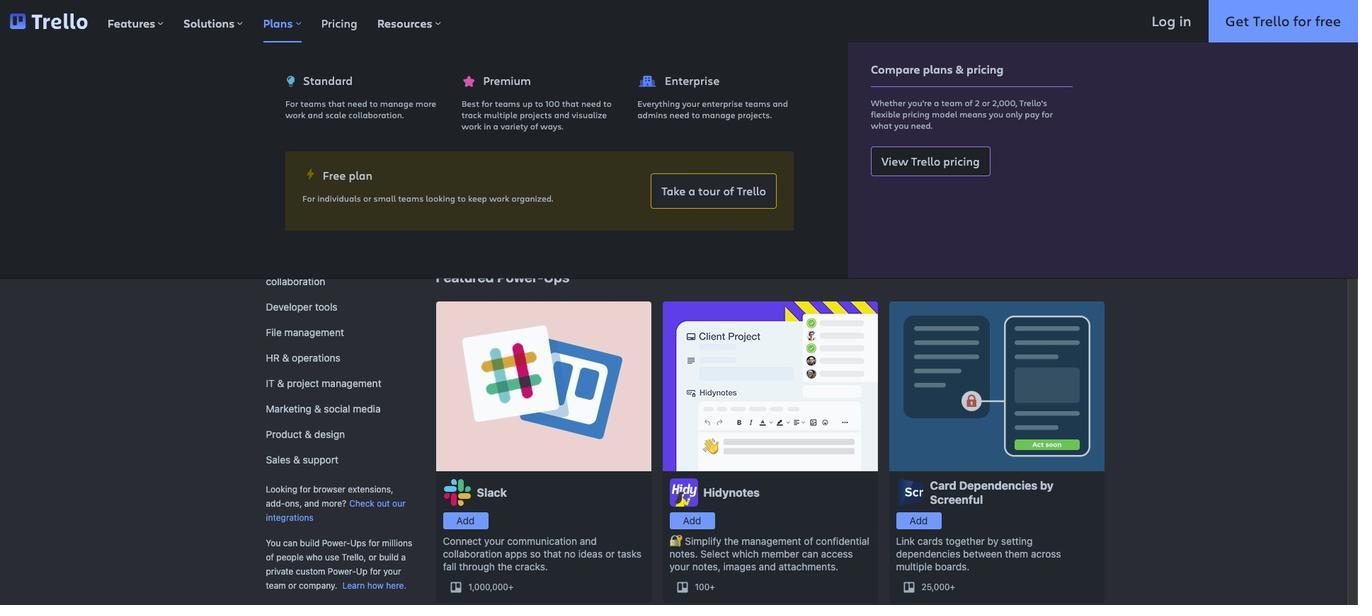 Task type: vqa. For each thing, say whether or not it's contained in the screenshot.
'GOOGLE' on the top of page
yes



Task type: describe. For each thing, give the bounding box(es) containing it.
developer
[[266, 301, 313, 313]]

for left millions
[[369, 538, 380, 549]]

communication & collaboration
[[266, 259, 347, 288]]

and inside connect your communication and collaboration apps so that no ideas or tasks fall through the cracks.
[[580, 536, 597, 548]]

voting,
[[622, 165, 658, 178]]

get
[[1226, 11, 1250, 30]]

& for product & design
[[305, 429, 312, 441]]

board
[[266, 233, 293, 245]]

pricing link
[[311, 0, 367, 43]]

marketing & social media
[[266, 403, 381, 415]]

card dependencies by screenful
[[930, 480, 1054, 507]]

learn how here.
[[343, 581, 407, 592]]

2 vertical spatial power-
[[328, 567, 356, 577]]

slack,
[[607, 182, 637, 195]]

featured for featured power-ups
[[436, 269, 494, 285]]

your inside you can build power-ups for millions of people who use trello, or build a private custom power-up for your team or company.
[[384, 567, 401, 577]]

0 horizontal spatial by
[[297, 154, 309, 166]]

need.
[[911, 120, 933, 131]]

a inside you can build power-ups for millions of people who use trello, or build a private custom power-up for your team or company.
[[401, 553, 406, 563]]

a inside best for teams up to 100 that need to track multiple projects and visualize work in a variety of ways.
[[493, 120, 499, 132]]

1 horizontal spatial you
[[989, 108, 1004, 120]]

2,000,
[[993, 97, 1018, 108]]

tools
[[315, 301, 338, 313]]

pay
[[1025, 108, 1040, 120]]

repeating
[[661, 165, 712, 178]]

learn
[[343, 581, 365, 592]]

reporting
[[320, 182, 362, 194]]

for for standard
[[285, 98, 298, 109]]

select
[[701, 548, 730, 560]]

flexible
[[871, 108, 901, 120]]

100 +
[[695, 582, 715, 593]]

connect
[[443, 536, 482, 548]]

or down private at the left bottom of page
[[288, 581, 297, 592]]

them
[[1005, 548, 1029, 560]]

& for communication & collaboration
[[340, 259, 347, 271]]

extensions,
[[348, 485, 394, 495]]

1 vertical spatial 100
[[695, 582, 710, 593]]

free
[[323, 168, 346, 183]]

2 vertical spatial pricing
[[944, 154, 980, 169]]

or inside whether you're a team of 2 or 2,000, trello's flexible pricing model means you only pay for what you need.
[[982, 97, 991, 108]]

teams right small
[[398, 193, 424, 204]]

that inside best for teams up to 100 that need to track multiple projects and visualize work in a variety of ways.
[[562, 98, 579, 109]]

add link for hidynotes
[[670, 513, 715, 530]]

marketing
[[266, 403, 312, 415]]

for right the up
[[370, 567, 381, 577]]

invision
[[713, 182, 753, 195]]

and inside for teams that need to manage more work and scale collaboration.
[[308, 109, 323, 120]]

manage inside everything your enterprise teams and admins need to manage projects.
[[702, 109, 736, 120]]

take
[[662, 183, 686, 198]]

notes,
[[693, 561, 721, 573]]

to left keep
[[458, 193, 466, 204]]

more?
[[322, 499, 347, 509]]

analytics & reporting link
[[243, 177, 413, 200]]

more inside calendars, voting, repeating cards and so much more with integrations like jira, slack, google drive, invision - get your trello superpowers now!
[[818, 165, 844, 178]]

team inside whether you're a team of 2 or 2,000, trello's flexible pricing model means you only pay for what you need.
[[942, 97, 963, 108]]

visualize
[[572, 109, 607, 120]]

need inside for teams that need to manage more work and scale collaboration.
[[348, 98, 367, 109]]

features button
[[98, 0, 174, 43]]

multiple inside best for teams up to 100 that need to track multiple projects and visualize work in a variety of ways.
[[484, 109, 518, 120]]

for left free
[[1294, 11, 1312, 30]]

trello down 'cards'
[[737, 183, 766, 198]]

what
[[871, 120, 893, 131]]

🔐
[[670, 536, 683, 548]]

communication
[[266, 259, 338, 271]]

private
[[266, 567, 294, 577]]

to left admins
[[604, 98, 612, 109]]

featured link
[[243, 98, 413, 120]]

project
[[287, 378, 319, 390]]

card
[[930, 480, 957, 492]]

how
[[367, 581, 384, 592]]

free
[[1316, 11, 1342, 30]]

it
[[266, 378, 275, 390]]

1,000,000
[[469, 582, 509, 593]]

scale
[[325, 109, 346, 120]]

+ for slack
[[509, 582, 514, 593]]

marketing & social media link
[[243, 398, 413, 421]]

collaboration inside connect your communication and collaboration apps so that no ideas or tasks fall through the cracks.
[[443, 548, 503, 560]]

for inside best for teams up to 100 that need to track multiple projects and visualize work in a variety of ways.
[[482, 98, 493, 109]]

you're
[[908, 97, 932, 108]]

of inside best for teams up to 100 that need to track multiple projects and visualize work in a variety of ways.
[[530, 120, 538, 132]]

or inside connect your communication and collaboration apps so that no ideas or tasks fall through the cracks.
[[606, 548, 615, 560]]

dependencies
[[960, 480, 1038, 492]]

it & project management link
[[243, 373, 413, 395]]

0 horizontal spatial build
[[300, 538, 320, 549]]

your inside everything your enterprise teams and admins need to manage projects.
[[682, 98, 700, 109]]

people
[[276, 553, 304, 563]]

plans element
[[276, 62, 804, 142]]

board utilities
[[266, 233, 328, 245]]

trello right get
[[1253, 11, 1290, 30]]

to right up
[[535, 98, 544, 109]]

or right trello,
[[369, 553, 377, 563]]

1 horizontal spatial build
[[379, 553, 399, 563]]

get
[[764, 182, 781, 195]]

the inside connect your communication and collaboration apps so that no ideas or tasks fall through the cracks.
[[498, 561, 513, 573]]

and inside 🔐 simplify the management of confidential notes. select which member can access your notes, images and attachments.
[[759, 561, 776, 573]]

ideas
[[579, 548, 603, 560]]

and inside everything your enterprise teams and admins need to manage projects.
[[773, 98, 788, 109]]

free plan
[[323, 168, 373, 183]]

individuals
[[318, 193, 361, 204]]

design
[[314, 429, 345, 441]]

25,000
[[922, 582, 950, 593]]

together
[[946, 536, 985, 548]]

much
[[786, 165, 815, 178]]

model
[[932, 108, 958, 120]]

take a tour of trello link
[[651, 174, 777, 209]]

analytics
[[266, 182, 308, 194]]

notes.
[[670, 548, 698, 560]]

connect your communication and collaboration apps so that no ideas or tasks fall through the cracks.
[[443, 536, 642, 573]]

link cards together by setting dependencies between them across multiple boards.
[[896, 536, 1062, 573]]

featured for featured
[[267, 103, 311, 115]]

and inside calendars, voting, repeating cards and so much more with integrations like jira, slack, google drive, invision - get your trello superpowers now!
[[749, 165, 768, 178]]

looking
[[266, 485, 298, 495]]

track
[[462, 109, 482, 120]]

& for sales & support
[[293, 454, 300, 466]]

need inside everything your enterprise teams and admins need to manage projects.
[[670, 109, 690, 120]]

looking for browser extensions, add-ons, and more?
[[266, 485, 394, 509]]

automation
[[266, 208, 318, 220]]

collaboration.
[[349, 109, 404, 120]]

0 horizontal spatial you
[[895, 120, 909, 131]]

resources
[[377, 16, 433, 31]]

for inside whether you're a team of 2 or 2,000, trello's flexible pricing model means you only pay for what you need.
[[1042, 108, 1053, 120]]

integrations inside calendars, voting, repeating cards and so much more with integrations like jira, slack, google drive, invision - get your trello superpowers now!
[[871, 165, 932, 178]]

slack
[[477, 487, 507, 499]]

teams inside for teams that need to manage more work and scale collaboration.
[[301, 98, 326, 109]]

use
[[325, 553, 339, 563]]

integrations inside check out our integrations
[[266, 513, 314, 524]]

your inside 🔐 simplify the management of confidential notes. select which member can access your notes, images and attachments.
[[670, 561, 690, 573]]

whether
[[871, 97, 906, 108]]

features
[[107, 16, 155, 31]]

trello up free on the top of page
[[311, 154, 339, 166]]

best for teams up to 100 that need to track multiple projects and visualize work in a variety of ways.
[[462, 98, 612, 132]]

view
[[882, 154, 909, 169]]

ups inside you can build power-ups for millions of people who use trello, or build a private custom power-up for your team or company.
[[350, 538, 366, 549]]

screenful
[[930, 494, 983, 507]]

product
[[266, 429, 302, 441]]

plans
[[263, 16, 293, 31]]

100 inside best for teams up to 100 that need to track multiple projects and visualize work in a variety of ways.
[[546, 98, 560, 109]]

looking
[[426, 193, 456, 204]]

between
[[964, 548, 1003, 560]]

communication
[[507, 536, 577, 548]]



Task type: locate. For each thing, give the bounding box(es) containing it.
0 horizontal spatial featured
[[267, 103, 311, 115]]

pricing up 2
[[967, 62, 1004, 77]]

1 horizontal spatial can
[[802, 548, 819, 560]]

teams inside everything your enterprise teams and admins need to manage projects.
[[745, 98, 771, 109]]

file
[[266, 327, 282, 339]]

log in
[[1152, 11, 1192, 30]]

1 horizontal spatial work
[[462, 120, 482, 132]]

can up people
[[283, 538, 298, 549]]

and inside looking for browser extensions, add-ons, and more?
[[304, 499, 319, 509]]

add for hidynotes
[[683, 515, 702, 527]]

& for it & project management
[[277, 378, 284, 390]]

for left scale
[[285, 98, 298, 109]]

in inside best for teams up to 100 that need to track multiple projects and visualize work in a variety of ways.
[[484, 120, 491, 132]]

management for it
[[322, 378, 382, 390]]

a inside whether you're a team of 2 or 2,000, trello's flexible pricing model means you only pay for what you need.
[[934, 97, 940, 108]]

by right 'made'
[[297, 154, 309, 166]]

2 horizontal spatial need
[[670, 109, 690, 120]]

a left variety
[[493, 120, 499, 132]]

media
[[353, 403, 381, 415]]

0 horizontal spatial so
[[530, 548, 541, 560]]

1 horizontal spatial add
[[683, 515, 702, 527]]

or left small
[[363, 193, 372, 204]]

that down standard
[[328, 98, 345, 109]]

1 horizontal spatial collaboration
[[443, 548, 503, 560]]

view trello pricing
[[882, 154, 980, 169]]

your up here.
[[384, 567, 401, 577]]

solutions
[[184, 16, 235, 31]]

1 horizontal spatial the
[[724, 536, 739, 548]]

1 horizontal spatial add button
[[670, 513, 715, 530]]

that down communication
[[544, 548, 562, 560]]

up
[[523, 98, 533, 109]]

1 vertical spatial team
[[266, 581, 286, 592]]

you right what
[[895, 120, 909, 131]]

and right ons,
[[304, 499, 319, 509]]

or
[[982, 97, 991, 108], [363, 193, 372, 204], [606, 548, 615, 560], [369, 553, 377, 563], [288, 581, 297, 592]]

so up cracks.
[[530, 548, 541, 560]]

+ down notes,
[[710, 582, 715, 593]]

now!
[[910, 182, 934, 195]]

0 vertical spatial collaboration
[[266, 276, 325, 288]]

dependencies
[[896, 548, 961, 560]]

tour
[[699, 183, 721, 198]]

more left with on the right top of the page
[[818, 165, 844, 178]]

integrations down ons,
[[266, 513, 314, 524]]

multiple inside 'link cards together by setting dependencies between them across multiple boards.'
[[896, 561, 933, 573]]

plans button
[[253, 0, 311, 43]]

1 vertical spatial pricing
[[903, 108, 930, 120]]

work left scale
[[285, 109, 306, 120]]

add link for card dependencies by screenful
[[896, 513, 942, 530]]

+ for hidynotes
[[710, 582, 715, 593]]

1 horizontal spatial more
[[818, 165, 844, 178]]

& for hr & operations
[[282, 352, 289, 364]]

that inside connect your communication and collaboration apps so that no ideas or tasks fall through the cracks.
[[544, 548, 562, 560]]

small
[[374, 193, 396, 204]]

communication & collaboration link
[[243, 254, 413, 293]]

that inside for teams that need to manage more work and scale collaboration.
[[328, 98, 345, 109]]

for for free plan
[[302, 193, 315, 204]]

manage left projects.
[[702, 109, 736, 120]]

1 horizontal spatial for
[[302, 193, 315, 204]]

more inside for teams that need to manage more work and scale collaboration.
[[416, 98, 436, 109]]

collaboration up through
[[443, 548, 503, 560]]

of up attachments.
[[804, 536, 814, 548]]

100 up ways.
[[546, 98, 560, 109]]

& right hr
[[282, 352, 289, 364]]

your down notes.
[[670, 561, 690, 573]]

team down private at the left bottom of page
[[266, 581, 286, 592]]

company.
[[299, 581, 337, 592]]

that up ways.
[[562, 98, 579, 109]]

made
[[267, 154, 294, 166]]

trello image
[[10, 13, 88, 29], [10, 13, 88, 29]]

add link up cards
[[896, 513, 942, 530]]

team inside you can build power-ups for millions of people who use trello, or build a private custom power-up for your team or company.
[[266, 581, 286, 592]]

team
[[942, 97, 963, 108], [266, 581, 286, 592]]

to
[[370, 98, 378, 109], [535, 98, 544, 109], [604, 98, 612, 109], [692, 109, 700, 120], [458, 193, 466, 204]]

your
[[682, 98, 700, 109], [784, 182, 806, 195], [484, 536, 505, 548], [670, 561, 690, 573], [384, 567, 401, 577]]

2 horizontal spatial add
[[910, 515, 928, 527]]

only
[[1006, 108, 1023, 120]]

0 vertical spatial featured
[[267, 103, 311, 115]]

0 horizontal spatial work
[[285, 109, 306, 120]]

a left tour at the top of the page
[[689, 183, 696, 198]]

by right dependencies
[[1041, 480, 1054, 492]]

teams down standard
[[301, 98, 326, 109]]

build up 'who'
[[300, 538, 320, 549]]

drive,
[[680, 182, 710, 195]]

for up automation
[[302, 193, 315, 204]]

1 vertical spatial more
[[818, 165, 844, 178]]

0 horizontal spatial add button
[[443, 513, 488, 530]]

calendars, voting, repeating cards and so much more with integrations like jira, slack, google drive, invision - get your trello superpowers now!
[[564, 165, 977, 195]]

check
[[349, 499, 375, 509]]

2 horizontal spatial by
[[1041, 480, 1054, 492]]

board utilities link
[[243, 228, 413, 251]]

1 vertical spatial multiple
[[896, 561, 933, 573]]

compare plans & pricing
[[871, 62, 1004, 77]]

add link up simplify
[[670, 513, 715, 530]]

the up "which"
[[724, 536, 739, 548]]

member
[[762, 548, 800, 560]]

plan
[[349, 168, 373, 183]]

1 vertical spatial the
[[498, 561, 513, 573]]

and down member
[[759, 561, 776, 573]]

and right projects.
[[773, 98, 788, 109]]

the down the apps
[[498, 561, 513, 573]]

like
[[935, 165, 952, 178]]

& right the sales
[[293, 454, 300, 466]]

1 horizontal spatial featured
[[436, 269, 494, 285]]

-
[[756, 182, 761, 195]]

build down millions
[[379, 553, 399, 563]]

the
[[724, 536, 739, 548], [498, 561, 513, 573]]

0 vertical spatial management
[[285, 327, 344, 339]]

add button for card dependencies by screenful
[[896, 513, 942, 530]]

manage right scale
[[380, 98, 414, 109]]

0 horizontal spatial collaboration
[[266, 276, 325, 288]]

add button for slack
[[443, 513, 488, 530]]

that
[[328, 98, 345, 109], [562, 98, 579, 109], [544, 548, 562, 560]]

teams inside best for teams up to 100 that need to track multiple projects and visualize work in a variety of ways.
[[495, 98, 521, 109]]

your inside calendars, voting, repeating cards and so much more with integrations like jira, slack, google drive, invision - get your trello superpowers now!
[[784, 182, 806, 195]]

automation link
[[243, 203, 413, 225]]

of inside whether you're a team of 2 or 2,000, trello's flexible pricing model means you only pay for what you need.
[[965, 97, 973, 108]]

collaboration inside communication & collaboration
[[266, 276, 325, 288]]

google
[[640, 182, 677, 195]]

sales & support
[[266, 454, 339, 466]]

2 vertical spatial by
[[988, 536, 999, 548]]

millions
[[382, 538, 413, 549]]

jira,
[[955, 165, 977, 178]]

multiple down "dependencies" on the right of page
[[896, 561, 933, 573]]

pricing
[[967, 62, 1004, 77], [903, 108, 930, 120], [944, 154, 980, 169]]

work right keep
[[489, 193, 510, 204]]

and
[[773, 98, 788, 109], [308, 109, 323, 120], [554, 109, 570, 120], [749, 165, 768, 178], [304, 499, 319, 509], [580, 536, 597, 548], [759, 561, 776, 573]]

by
[[297, 154, 309, 166], [1041, 480, 1054, 492], [988, 536, 999, 548]]

team left 2
[[942, 97, 963, 108]]

hr & operations
[[266, 352, 341, 364]]

utilities
[[296, 233, 328, 245]]

100
[[546, 98, 560, 109], [695, 582, 710, 593]]

and up ideas
[[580, 536, 597, 548]]

view trello pricing link
[[871, 147, 991, 176]]

or left "tasks"
[[606, 548, 615, 560]]

to inside everything your enterprise teams and admins need to manage projects.
[[692, 109, 700, 120]]

1 horizontal spatial by
[[988, 536, 999, 548]]

0 vertical spatial for
[[285, 98, 298, 109]]

1 horizontal spatial +
[[710, 582, 715, 593]]

0 horizontal spatial more
[[416, 98, 436, 109]]

1 add from the left
[[457, 515, 475, 527]]

2 horizontal spatial +
[[950, 582, 956, 593]]

manage inside for teams that need to manage more work and scale collaboration.
[[380, 98, 414, 109]]

featured power-ups
[[436, 269, 570, 285]]

1 horizontal spatial in
[[1180, 11, 1192, 30]]

0 vertical spatial integrations
[[871, 165, 932, 178]]

0 vertical spatial 100
[[546, 98, 560, 109]]

for inside for teams that need to manage more work and scale collaboration.
[[285, 98, 298, 109]]

1 vertical spatial collaboration
[[443, 548, 503, 560]]

2 horizontal spatial add button
[[896, 513, 942, 530]]

need right admins
[[670, 109, 690, 120]]

the inside 🔐 simplify the management of confidential notes. select which member can access your notes, images and attachments.
[[724, 536, 739, 548]]

1 vertical spatial integrations
[[266, 513, 314, 524]]

cards
[[918, 536, 943, 548]]

support
[[303, 454, 339, 466]]

check out our integrations link
[[266, 499, 406, 524]]

add button up connect
[[443, 513, 488, 530]]

0 vertical spatial team
[[942, 97, 963, 108]]

2
[[975, 97, 980, 108]]

& for analytics & reporting
[[310, 182, 317, 194]]

2 add from the left
[[683, 515, 702, 527]]

means
[[960, 108, 987, 120]]

apps
[[505, 548, 528, 560]]

1 vertical spatial ups
[[350, 538, 366, 549]]

teams right enterprise
[[745, 98, 771, 109]]

sales
[[266, 454, 291, 466]]

1 vertical spatial for
[[302, 193, 315, 204]]

everything your enterprise teams and admins need to manage projects.
[[638, 98, 788, 120]]

multiple
[[484, 109, 518, 120], [896, 561, 933, 573]]

0 vertical spatial in
[[1180, 11, 1192, 30]]

multiple right the track
[[484, 109, 518, 120]]

pricing down whether you're a team of 2 or 2,000, trello's flexible pricing model means you only pay for what you need.
[[944, 154, 980, 169]]

1 horizontal spatial ups
[[544, 269, 570, 285]]

pricing
[[321, 16, 358, 30]]

management inside 🔐 simplify the management of confidential notes. select which member can access your notes, images and attachments.
[[742, 536, 802, 548]]

0 vertical spatial by
[[297, 154, 309, 166]]

in right log
[[1180, 11, 1192, 30]]

1 horizontal spatial multiple
[[896, 561, 933, 573]]

1 vertical spatial so
[[530, 548, 541, 560]]

management up the social at the bottom left of page
[[322, 378, 382, 390]]

1 vertical spatial management
[[322, 378, 382, 390]]

work inside for teams that need to manage more work and scale collaboration.
[[285, 109, 306, 120]]

0 vertical spatial ups
[[544, 269, 570, 285]]

you
[[266, 538, 281, 549]]

0 horizontal spatial can
[[283, 538, 298, 549]]

& left free on the top of page
[[310, 182, 317, 194]]

for right best
[[482, 98, 493, 109]]

0 vertical spatial multiple
[[484, 109, 518, 120]]

2 add link from the left
[[670, 513, 715, 530]]

more left best
[[416, 98, 436, 109]]

your down enterprise
[[682, 98, 700, 109]]

integrations
[[871, 165, 932, 178], [266, 513, 314, 524]]

0 horizontal spatial integrations
[[266, 513, 314, 524]]

2 add button from the left
[[670, 513, 715, 530]]

& for marketing & social media
[[314, 403, 321, 415]]

0 horizontal spatial the
[[498, 561, 513, 573]]

hr
[[266, 352, 280, 364]]

0 vertical spatial so
[[771, 165, 783, 178]]

+ down the apps
[[509, 582, 514, 593]]

0 vertical spatial power-
[[497, 269, 544, 285]]

add up connect
[[457, 515, 475, 527]]

of left ways.
[[530, 120, 538, 132]]

need inside best for teams up to 100 that need to track multiple projects and visualize work in a variety of ways.
[[582, 98, 601, 109]]

1 vertical spatial power-
[[322, 538, 350, 549]]

management up member
[[742, 536, 802, 548]]

3 add button from the left
[[896, 513, 942, 530]]

1 horizontal spatial 100
[[695, 582, 710, 593]]

add up cards
[[910, 515, 928, 527]]

2 horizontal spatial work
[[489, 193, 510, 204]]

add for card dependencies by screenful
[[910, 515, 928, 527]]

🔐 simplify the management of confidential notes. select which member can access your notes, images and attachments.
[[670, 536, 870, 573]]

you left only
[[989, 108, 1004, 120]]

and inside best for teams up to 100 that need to track multiple projects and visualize work in a variety of ways.
[[554, 109, 570, 120]]

of inside 🔐 simplify the management of confidential notes. select which member can access your notes, images and attachments.
[[804, 536, 814, 548]]

& left design
[[305, 429, 312, 441]]

0 horizontal spatial in
[[484, 120, 491, 132]]

developer tools link
[[243, 296, 413, 319]]

collaboration down communication
[[266, 276, 325, 288]]

pricing inside whether you're a team of 2 or 2,000, trello's flexible pricing model means you only pay for what you need.
[[903, 108, 930, 120]]

and left scale
[[308, 109, 323, 120]]

0 horizontal spatial multiple
[[484, 109, 518, 120]]

& left the social at the bottom left of page
[[314, 403, 321, 415]]

for right 'pay'
[[1042, 108, 1053, 120]]

1 horizontal spatial add link
[[670, 513, 715, 530]]

3 add from the left
[[910, 515, 928, 527]]

add button up simplify
[[670, 513, 715, 530]]

ons,
[[285, 499, 302, 509]]

work inside best for teams up to 100 that need to track multiple projects and visualize work in a variety of ways.
[[462, 120, 482, 132]]

your inside connect your communication and collaboration apps so that no ideas or tasks fall through the cracks.
[[484, 536, 505, 548]]

confidential
[[816, 536, 870, 548]]

0 horizontal spatial add
[[457, 515, 475, 527]]

build
[[300, 538, 320, 549], [379, 553, 399, 563]]

of down you
[[266, 553, 274, 563]]

+ down boards.
[[950, 582, 956, 593]]

can inside 🔐 simplify the management of confidential notes. select which member can access your notes, images and attachments.
[[802, 548, 819, 560]]

cracks.
[[515, 561, 548, 573]]

made by trello
[[267, 154, 339, 166]]

so up get
[[771, 165, 783, 178]]

or right 2
[[982, 97, 991, 108]]

& down board utilities link
[[340, 259, 347, 271]]

add up simplify
[[683, 515, 702, 527]]

& right plans
[[956, 62, 964, 77]]

for inside looking for browser extensions, add-ons, and more?
[[300, 485, 311, 495]]

add button for hidynotes
[[670, 513, 715, 530]]

& inside communication & collaboration
[[340, 259, 347, 271]]

0 vertical spatial pricing
[[967, 62, 1004, 77]]

featured inside featured link
[[267, 103, 311, 115]]

& right 'it' on the left of the page
[[277, 378, 284, 390]]

plans
[[923, 62, 953, 77]]

so inside connect your communication and collaboration apps so that no ideas or tasks fall through the cracks.
[[530, 548, 541, 560]]

take a tour of trello
[[662, 183, 766, 198]]

link
[[896, 536, 915, 548]]

operations
[[292, 352, 341, 364]]

1 vertical spatial by
[[1041, 480, 1054, 492]]

1 + from the left
[[509, 582, 514, 593]]

your down "much"
[[784, 182, 806, 195]]

3 add link from the left
[[896, 513, 942, 530]]

to left enterprise
[[692, 109, 700, 120]]

with
[[847, 165, 868, 178]]

for up ons,
[[300, 485, 311, 495]]

1 horizontal spatial manage
[[702, 109, 736, 120]]

1 horizontal spatial integrations
[[871, 165, 932, 178]]

so inside calendars, voting, repeating cards and so much more with integrations like jira, slack, google drive, invision - get your trello superpowers now!
[[771, 165, 783, 178]]

2 vertical spatial management
[[742, 536, 802, 548]]

2 horizontal spatial add link
[[896, 513, 942, 530]]

trello inside calendars, voting, repeating cards and so much more with integrations like jira, slack, google drive, invision - get your trello superpowers now!
[[809, 182, 837, 195]]

images
[[724, 561, 757, 573]]

teams left up
[[495, 98, 521, 109]]

0 horizontal spatial manage
[[380, 98, 414, 109]]

in right the track
[[484, 120, 491, 132]]

pricing left model
[[903, 108, 930, 120]]

developer tools
[[266, 301, 338, 313]]

by inside card dependencies by screenful
[[1041, 480, 1054, 492]]

to right scale
[[370, 98, 378, 109]]

1 horizontal spatial so
[[771, 165, 783, 178]]

0 horizontal spatial ups
[[350, 538, 366, 549]]

your up through
[[484, 536, 505, 548]]

1 horizontal spatial need
[[582, 98, 601, 109]]

management for 🔐
[[742, 536, 802, 548]]

0 vertical spatial build
[[300, 538, 320, 549]]

enterprise
[[665, 73, 720, 88]]

and up '-'
[[749, 165, 768, 178]]

need
[[348, 98, 367, 109], [582, 98, 601, 109], [670, 109, 690, 120]]

log in link
[[1135, 0, 1209, 43]]

you can build power-ups for millions of people who use trello, or build a private custom power-up for your team or company.
[[266, 538, 413, 592]]

0 vertical spatial more
[[416, 98, 436, 109]]

to inside for teams that need to manage more work and scale collaboration.
[[370, 98, 378, 109]]

0 horizontal spatial need
[[348, 98, 367, 109]]

a right you're
[[934, 97, 940, 108]]

fall
[[443, 561, 457, 573]]

0 horizontal spatial team
[[266, 581, 286, 592]]

1 vertical spatial build
[[379, 553, 399, 563]]

1 vertical spatial featured
[[436, 269, 494, 285]]

can inside you can build power-ups for millions of people who use trello, or build a private custom power-up for your team or company.
[[283, 538, 298, 549]]

of right tour at the top of the page
[[724, 183, 734, 198]]

here.
[[386, 581, 407, 592]]

1 horizontal spatial team
[[942, 97, 963, 108]]

need right projects
[[582, 98, 601, 109]]

trello down "much"
[[809, 182, 837, 195]]

100 down notes,
[[695, 582, 710, 593]]

integrations up now!
[[871, 165, 932, 178]]

1,000,000 +
[[469, 582, 514, 593]]

so
[[771, 165, 783, 178], [530, 548, 541, 560]]

of inside you can build power-ups for millions of people who use trello, or build a private custom power-up for your team or company.
[[266, 553, 274, 563]]

by inside 'link cards together by setting dependencies between them across multiple boards.'
[[988, 536, 999, 548]]

trello up now!
[[912, 154, 941, 169]]

add link for slack
[[443, 513, 488, 530]]

1 add link from the left
[[443, 513, 488, 530]]

you
[[989, 108, 1004, 120], [895, 120, 909, 131]]

1 add button from the left
[[443, 513, 488, 530]]

0 horizontal spatial +
[[509, 582, 514, 593]]

+ for card dependencies by screenful
[[950, 582, 956, 593]]

0 horizontal spatial 100
[[546, 98, 560, 109]]

0 vertical spatial the
[[724, 536, 739, 548]]

2 + from the left
[[710, 582, 715, 593]]

work down best
[[462, 120, 482, 132]]

0 horizontal spatial for
[[285, 98, 298, 109]]

0 horizontal spatial add link
[[443, 513, 488, 530]]

boards.
[[936, 561, 970, 573]]

through
[[459, 561, 495, 573]]

of inside the take a tour of trello link
[[724, 183, 734, 198]]

add for slack
[[457, 515, 475, 527]]

3 + from the left
[[950, 582, 956, 593]]

1 vertical spatial in
[[484, 120, 491, 132]]



